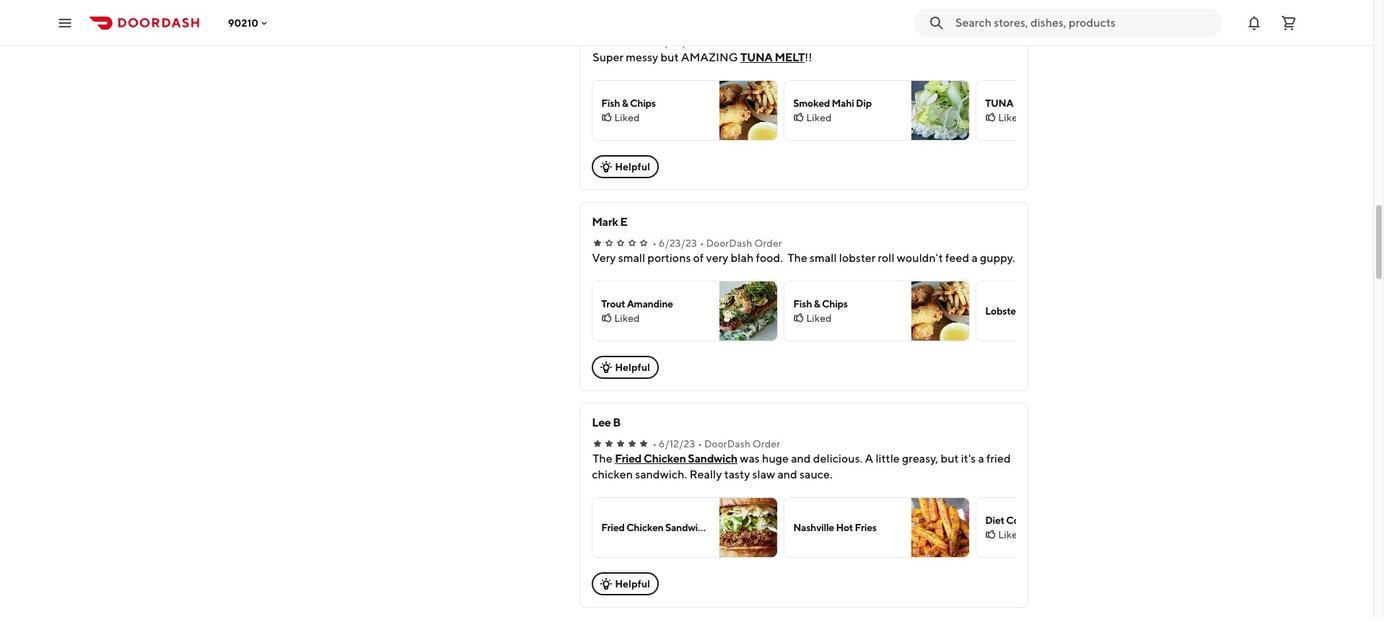 Task type: vqa. For each thing, say whether or not it's contained in the screenshot.
the "Item Search" search field
no



Task type: describe. For each thing, give the bounding box(es) containing it.
roll
[[1021, 305, 1039, 317]]

2 helpful from the top
[[615, 362, 650, 373]]

doordash for fried chicken sandwich
[[704, 438, 751, 450]]

0 horizontal spatial fish & chips
[[601, 97, 656, 109]]

mahi
[[832, 97, 854, 109]]

amandine
[[627, 298, 673, 310]]

tuna melt button
[[740, 50, 805, 66]]

chips for bottom fish & chips 'image'
[[822, 298, 848, 310]]

trout
[[601, 298, 625, 310]]

mark e
[[592, 215, 628, 229]]

• 6/23/23 • doordash order
[[653, 237, 782, 249]]

1 vertical spatial sandwich
[[665, 522, 709, 533]]

b
[[613, 416, 621, 429]]

0 vertical spatial fried chicken sandwich
[[615, 452, 738, 466]]

• 6/12/23 • doordash order
[[653, 438, 780, 450]]

90210 button
[[228, 17, 270, 29]]

smoked
[[793, 97, 830, 109]]

dip
[[856, 97, 872, 109]]

fries
[[855, 522, 877, 533]]

0 vertical spatial fried
[[615, 452, 642, 466]]

lobster roll small button
[[976, 281, 1162, 341]]

90210
[[228, 17, 259, 29]]

• 6/30/23 • doordash order
[[653, 37, 784, 48]]

order for tuna melt
[[756, 37, 784, 48]]

chips for the leftmost fish & chips 'image'
[[630, 97, 656, 109]]

0 horizontal spatial fish & chips image
[[720, 81, 777, 140]]

trout amandine image
[[720, 281, 777, 341]]

coke
[[1006, 515, 1030, 526]]

smoked mahi dip
[[793, 97, 872, 109]]

0 horizontal spatial &
[[622, 97, 628, 109]]

1 horizontal spatial fish & chips
[[793, 298, 848, 310]]

1 vertical spatial order
[[755, 237, 782, 249]]

helpful for fried
[[615, 578, 650, 590]]

1 horizontal spatial tuna
[[985, 97, 1014, 109]]

helpful for tuna
[[615, 161, 650, 172]]

1 horizontal spatial melt
[[1015, 97, 1042, 109]]

nashville hot fries
[[793, 522, 877, 533]]

lobster
[[985, 305, 1019, 317]]

1 vertical spatial fried
[[601, 522, 625, 533]]

nashville hot fries image
[[912, 498, 969, 557]]

helpful button for fried chicken sandwich
[[592, 572, 659, 595]]

fish for bottom fish & chips 'image'
[[793, 298, 812, 310]]



Task type: locate. For each thing, give the bounding box(es) containing it.
small
[[1041, 305, 1065, 317]]

•
[[653, 37, 657, 48], [701, 37, 706, 48], [653, 237, 657, 249], [700, 237, 704, 249], [653, 438, 657, 450], [698, 438, 702, 450]]

1 horizontal spatial &
[[814, 298, 820, 310]]

1 vertical spatial tuna melt
[[985, 97, 1042, 109]]

6/23/23
[[659, 237, 697, 249]]

sandwich left "fried chicken sandwich" image
[[665, 522, 709, 533]]

open menu image
[[56, 14, 74, 31]]

tuna right the smoked mahi dip image
[[985, 97, 1014, 109]]

0 vertical spatial chicken
[[644, 452, 686, 466]]

0 vertical spatial doordash
[[708, 37, 754, 48]]

• left 6/12/23
[[653, 438, 657, 450]]

helpful button for tuna melt
[[592, 155, 659, 178]]

• left 6/23/23
[[653, 237, 657, 249]]

fish & chips image left lobster
[[912, 281, 969, 341]]

0 vertical spatial fish & chips image
[[720, 81, 777, 140]]

fried chicken sandwich button
[[615, 451, 738, 467], [592, 497, 778, 558]]

smoked mahi dip image
[[912, 81, 969, 140]]

1 vertical spatial helpful button
[[592, 356, 659, 379]]

0 items, open order cart image
[[1280, 14, 1298, 31]]

1 vertical spatial fried chicken sandwich button
[[592, 497, 778, 558]]

0 vertical spatial fish & chips
[[601, 97, 656, 109]]

helpful
[[615, 161, 650, 172], [615, 362, 650, 373], [615, 578, 650, 590]]

tuna inside 'button'
[[740, 51, 773, 64]]

3 helpful button from the top
[[592, 572, 659, 595]]

• right 6/30/23
[[701, 37, 706, 48]]

doordash up tuna melt 'button'
[[708, 37, 754, 48]]

order for fried chicken sandwich
[[753, 438, 780, 450]]

0 horizontal spatial fish
[[601, 97, 620, 109]]

diet coke
[[985, 515, 1030, 526]]

0 vertical spatial fried chicken sandwich button
[[615, 451, 738, 467]]

&
[[622, 97, 628, 109], [814, 298, 820, 310]]

fish & chips image
[[720, 81, 777, 140], [912, 281, 969, 341]]

• right 6/12/23
[[698, 438, 702, 450]]

fish & chips image down tuna melt 'button'
[[720, 81, 777, 140]]

tuna melt
[[740, 51, 805, 64], [985, 97, 1042, 109]]

melt inside 'button'
[[775, 51, 805, 64]]

fried
[[615, 452, 642, 466], [601, 522, 625, 533]]

3 helpful from the top
[[615, 578, 650, 590]]

1 helpful from the top
[[615, 161, 650, 172]]

0 vertical spatial helpful
[[615, 161, 650, 172]]

chips
[[630, 97, 656, 109], [822, 298, 848, 310]]

0 vertical spatial chips
[[630, 97, 656, 109]]

mark
[[592, 215, 618, 229]]

0 vertical spatial melt
[[775, 51, 805, 64]]

1 vertical spatial fish & chips image
[[912, 281, 969, 341]]

1 vertical spatial chips
[[822, 298, 848, 310]]

fish
[[601, 97, 620, 109], [793, 298, 812, 310]]

1 vertical spatial fish & chips
[[793, 298, 848, 310]]

doordash for tuna melt
[[708, 37, 754, 48]]

lee b
[[592, 416, 621, 429]]

2 vertical spatial helpful
[[615, 578, 650, 590]]

e
[[620, 215, 628, 229]]

doordash
[[708, 37, 754, 48], [706, 237, 753, 249], [704, 438, 751, 450]]

1 helpful button from the top
[[592, 155, 659, 178]]

2 vertical spatial helpful button
[[592, 572, 659, 595]]

tuna
[[740, 51, 773, 64], [985, 97, 1014, 109]]

1 vertical spatial tuna
[[985, 97, 1014, 109]]

1 horizontal spatial fish
[[793, 298, 812, 310]]

1 horizontal spatial chips
[[822, 298, 848, 310]]

fish & chips
[[601, 97, 656, 109], [793, 298, 848, 310]]

1 horizontal spatial fish & chips image
[[912, 281, 969, 341]]

2 vertical spatial doordash
[[704, 438, 751, 450]]

lobster roll small
[[985, 305, 1065, 317]]

nashville hot fries button
[[784, 497, 970, 558]]

0 vertical spatial &
[[622, 97, 628, 109]]

doordash right 6/12/23
[[704, 438, 751, 450]]

hot
[[836, 522, 853, 533]]

2 helpful button from the top
[[592, 356, 659, 379]]

fried chicken sandwich inside button
[[601, 522, 709, 533]]

0 horizontal spatial chips
[[630, 97, 656, 109]]

fried chicken sandwich
[[615, 452, 738, 466], [601, 522, 709, 533]]

0 vertical spatial fish
[[601, 97, 620, 109]]

1 vertical spatial doordash
[[706, 237, 753, 249]]

0 horizontal spatial tuna
[[740, 51, 773, 64]]

Store search: begin typing to search for stores available on DoorDash text field
[[956, 15, 1214, 31]]

• left 6/30/23
[[653, 37, 657, 48]]

1 vertical spatial chicken
[[627, 522, 664, 533]]

0 vertical spatial helpful button
[[592, 155, 659, 178]]

tuna down • 6/30/23 • doordash order
[[740, 51, 773, 64]]

• right 6/23/23
[[700, 237, 704, 249]]

2 vertical spatial order
[[753, 438, 780, 450]]

nashville
[[793, 522, 834, 533]]

sandwich
[[688, 452, 738, 466], [665, 522, 709, 533]]

trout amandine
[[601, 298, 673, 310]]

chicken
[[644, 452, 686, 466], [627, 522, 664, 533]]

doordash right 6/23/23
[[706, 237, 753, 249]]

melt
[[775, 51, 805, 64], [1015, 97, 1042, 109]]

0 vertical spatial sandwich
[[688, 452, 738, 466]]

0 vertical spatial tuna melt
[[740, 51, 805, 64]]

0 vertical spatial tuna
[[740, 51, 773, 64]]

sandwich down • 6/12/23 • doordash order
[[688, 452, 738, 466]]

1 vertical spatial melt
[[1015, 97, 1042, 109]]

0 vertical spatial order
[[756, 37, 784, 48]]

0 horizontal spatial tuna melt
[[740, 51, 805, 64]]

diet
[[985, 515, 1004, 526]]

liked
[[614, 112, 640, 123], [806, 112, 832, 123], [998, 112, 1024, 123], [614, 313, 640, 324], [806, 313, 832, 324], [998, 529, 1024, 541]]

fried chicken sandwich image
[[720, 498, 777, 557]]

1 vertical spatial fried chicken sandwich
[[601, 522, 709, 533]]

lee
[[592, 416, 611, 429]]

order
[[756, 37, 784, 48], [755, 237, 782, 249], [753, 438, 780, 450]]

1 horizontal spatial tuna melt
[[985, 97, 1042, 109]]

1 vertical spatial &
[[814, 298, 820, 310]]

1 vertical spatial helpful
[[615, 362, 650, 373]]

helpful button
[[592, 155, 659, 178], [592, 356, 659, 379], [592, 572, 659, 595]]

fish for the leftmost fish & chips 'image'
[[601, 97, 620, 109]]

notification bell image
[[1246, 14, 1263, 31]]

0 horizontal spatial melt
[[775, 51, 805, 64]]

6/30/23
[[659, 37, 699, 48]]

6/12/23
[[659, 438, 695, 450]]

1 vertical spatial fish
[[793, 298, 812, 310]]



